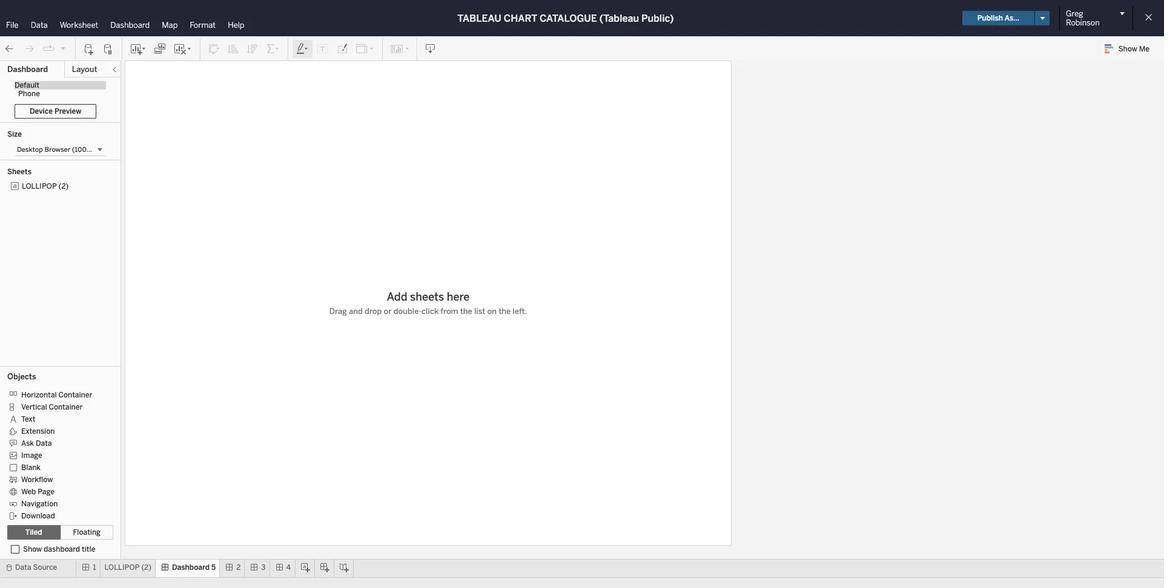 Task type: describe. For each thing, give the bounding box(es) containing it.
new worksheet image
[[130, 43, 147, 55]]

device preview
[[30, 107, 81, 116]]

workflow option
[[7, 474, 105, 486]]

1 horizontal spatial (2)
[[141, 564, 151, 573]]

ask data option
[[7, 437, 105, 450]]

horizontal container option
[[7, 389, 105, 401]]

download option
[[7, 510, 105, 522]]

desktop browser (1000 x 800)
[[17, 146, 113, 154]]

data source
[[15, 564, 57, 573]]

1
[[93, 564, 96, 573]]

tiled
[[25, 529, 42, 537]]

vertical container option
[[7, 401, 105, 413]]

3
[[261, 564, 266, 573]]

publish
[[978, 14, 1003, 22]]

page
[[38, 488, 54, 497]]

5
[[211, 564, 216, 573]]

1 the from the left
[[460, 307, 473, 316]]

dashboard 5
[[172, 564, 216, 573]]

title
[[82, 546, 95, 554]]

clear sheet image
[[173, 43, 193, 55]]

publish as... button
[[963, 11, 1035, 25]]

browser
[[45, 146, 70, 154]]

add
[[387, 291, 408, 304]]

collapse image
[[111, 66, 118, 73]]

help
[[228, 21, 245, 30]]

totals image
[[266, 43, 281, 55]]

layout
[[72, 65, 97, 74]]

sort descending image
[[247, 43, 259, 55]]

publish as...
[[978, 14, 1020, 22]]

replay animation image
[[42, 43, 55, 55]]

floating
[[73, 529, 101, 537]]

device
[[30, 107, 53, 116]]

togglestate option group
[[7, 526, 113, 541]]

horizontal container
[[21, 391, 92, 400]]

(1000
[[72, 146, 91, 154]]

click
[[422, 307, 439, 316]]

tableau
[[458, 12, 502, 24]]

data inside option
[[36, 440, 52, 448]]

dashboard
[[44, 546, 80, 554]]

drop
[[365, 307, 382, 316]]

image option
[[7, 450, 105, 462]]

pause auto updates image
[[102, 43, 115, 55]]

x
[[93, 146, 96, 154]]

workflow
[[21, 476, 53, 485]]

show/hide cards image
[[390, 43, 410, 55]]

ask
[[21, 440, 34, 448]]

here
[[447, 291, 470, 304]]

1 vertical spatial dashboard
[[7, 65, 48, 74]]

0 horizontal spatial lollipop
[[22, 182, 57, 191]]

from
[[441, 307, 458, 316]]

extension
[[21, 428, 55, 436]]

double-
[[394, 307, 422, 316]]

0 horizontal spatial lollipop (2)
[[22, 182, 69, 191]]

replay animation image
[[59, 45, 67, 52]]

format
[[190, 21, 216, 30]]

greg
[[1066, 9, 1084, 18]]

size
[[7, 130, 22, 139]]

4
[[286, 564, 291, 573]]

add sheets here drag and drop or double-click from the list on the left.
[[329, 291, 527, 316]]

data for data
[[31, 21, 48, 30]]

download image
[[425, 43, 437, 55]]

desktop
[[17, 146, 43, 154]]

navigation option
[[7, 498, 105, 510]]

download
[[21, 513, 55, 521]]

list
[[474, 307, 486, 316]]

show for show dashboard title
[[23, 546, 42, 554]]

map
[[162, 21, 178, 30]]

sheets
[[410, 291, 444, 304]]

container for horizontal container
[[58, 391, 92, 400]]

2
[[236, 564, 241, 573]]

undo image
[[4, 43, 16, 55]]

format workbook image
[[336, 43, 348, 55]]



Task type: vqa. For each thing, say whether or not it's contained in the screenshot.
Workflow
yes



Task type: locate. For each thing, give the bounding box(es) containing it.
web
[[21, 488, 36, 497]]

1 horizontal spatial show
[[1119, 45, 1138, 53]]

default
[[15, 81, 39, 90]]

dashboard up new worksheet icon
[[110, 21, 150, 30]]

1 horizontal spatial dashboard
[[110, 21, 150, 30]]

show dashboard title
[[23, 546, 95, 554]]

greg robinson
[[1066, 9, 1100, 27]]

sheets
[[7, 168, 31, 176]]

lollipop (2)
[[22, 182, 69, 191], [105, 564, 151, 573]]

web page option
[[7, 486, 105, 498]]

device preview button
[[15, 104, 97, 119]]

1 vertical spatial container
[[49, 403, 83, 412]]

0 vertical spatial data
[[31, 21, 48, 30]]

1 vertical spatial data
[[36, 440, 52, 448]]

fit image
[[356, 43, 375, 55]]

0 vertical spatial dashboard
[[110, 21, 150, 30]]

vertical container
[[21, 403, 83, 412]]

0 vertical spatial lollipop
[[22, 182, 57, 191]]

chart
[[504, 12, 537, 24]]

show labels image
[[317, 43, 329, 55]]

show for show me
[[1119, 45, 1138, 53]]

left.
[[513, 307, 527, 316]]

source
[[33, 564, 57, 573]]

0 horizontal spatial show
[[23, 546, 42, 554]]

(tableau
[[600, 12, 639, 24]]

data left source
[[15, 564, 31, 573]]

800)
[[98, 146, 113, 154]]

1 horizontal spatial lollipop
[[105, 564, 140, 573]]

2 vertical spatial data
[[15, 564, 31, 573]]

1 vertical spatial show
[[23, 546, 42, 554]]

as...
[[1005, 14, 1020, 22]]

highlight image
[[296, 43, 310, 55]]

redo image
[[23, 43, 35, 55]]

lollipop (2) right 1
[[105, 564, 151, 573]]

0 horizontal spatial the
[[460, 307, 473, 316]]

0 vertical spatial show
[[1119, 45, 1138, 53]]

ask data
[[21, 440, 52, 448]]

1 horizontal spatial the
[[499, 307, 511, 316]]

phone
[[18, 90, 40, 98]]

sort ascending image
[[227, 43, 239, 55]]

1 vertical spatial (2)
[[141, 564, 151, 573]]

0 vertical spatial lollipop (2)
[[22, 182, 69, 191]]

web page
[[21, 488, 54, 497]]

container
[[58, 391, 92, 400], [49, 403, 83, 412]]

0 horizontal spatial dashboard
[[7, 65, 48, 74]]

extension option
[[7, 425, 105, 437]]

blank
[[21, 464, 41, 473]]

0 vertical spatial (2)
[[59, 182, 69, 191]]

horizontal
[[21, 391, 57, 400]]

the left list
[[460, 307, 473, 316]]

duplicate image
[[154, 43, 166, 55]]

drag
[[329, 307, 347, 316]]

2 vertical spatial dashboard
[[172, 564, 210, 573]]

0 vertical spatial container
[[58, 391, 92, 400]]

text
[[21, 416, 35, 424]]

dashboard left '5'
[[172, 564, 210, 573]]

1 vertical spatial lollipop (2)
[[105, 564, 151, 573]]

show me
[[1119, 45, 1150, 53]]

0 horizontal spatial (2)
[[59, 182, 69, 191]]

container inside "option"
[[58, 391, 92, 400]]

tableau chart catalogue (tableau public)
[[458, 12, 674, 24]]

text option
[[7, 413, 105, 425]]

catalogue
[[540, 12, 597, 24]]

2 horizontal spatial dashboard
[[172, 564, 210, 573]]

lollipop right 1
[[105, 564, 140, 573]]

image
[[21, 452, 42, 460]]

on
[[488, 307, 497, 316]]

show down tiled
[[23, 546, 42, 554]]

(2) left dashboard 5
[[141, 564, 151, 573]]

show inside button
[[1119, 45, 1138, 53]]

container up vertical container option
[[58, 391, 92, 400]]

1 horizontal spatial lollipop (2)
[[105, 564, 151, 573]]

objects
[[7, 373, 36, 382]]

data for data source
[[15, 564, 31, 573]]

(2) down 'desktop browser (1000 x 800)'
[[59, 182, 69, 191]]

data
[[31, 21, 48, 30], [36, 440, 52, 448], [15, 564, 31, 573]]

show
[[1119, 45, 1138, 53], [23, 546, 42, 554]]

new data source image
[[83, 43, 95, 55]]

dashboard up default
[[7, 65, 48, 74]]

container inside option
[[49, 403, 83, 412]]

the
[[460, 307, 473, 316], [499, 307, 511, 316]]

blank option
[[7, 462, 105, 474]]

1 vertical spatial lollipop
[[105, 564, 140, 573]]

navigation
[[21, 500, 58, 509]]

swap rows and columns image
[[208, 43, 220, 55]]

dashboard
[[110, 21, 150, 30], [7, 65, 48, 74], [172, 564, 210, 573]]

and
[[349, 307, 363, 316]]

or
[[384, 307, 392, 316]]

show me button
[[1100, 39, 1161, 58]]

file
[[6, 21, 19, 30]]

me
[[1140, 45, 1150, 53]]

robinson
[[1066, 18, 1100, 27]]

worksheet
[[60, 21, 98, 30]]

lollipop
[[22, 182, 57, 191], [105, 564, 140, 573]]

lollipop down 'sheets'
[[22, 182, 57, 191]]

container down horizontal container
[[49, 403, 83, 412]]

vertical
[[21, 403, 47, 412]]

the right on
[[499, 307, 511, 316]]

lollipop (2) down 'sheets'
[[22, 182, 69, 191]]

default phone
[[15, 81, 40, 98]]

2 the from the left
[[499, 307, 511, 316]]

show left me
[[1119, 45, 1138, 53]]

data down extension on the left bottom of the page
[[36, 440, 52, 448]]

public)
[[642, 12, 674, 24]]

(2)
[[59, 182, 69, 191], [141, 564, 151, 573]]

data up replay animation image
[[31, 21, 48, 30]]

preview
[[55, 107, 81, 116]]

objects list box
[[7, 385, 113, 522]]

container for vertical container
[[49, 403, 83, 412]]



